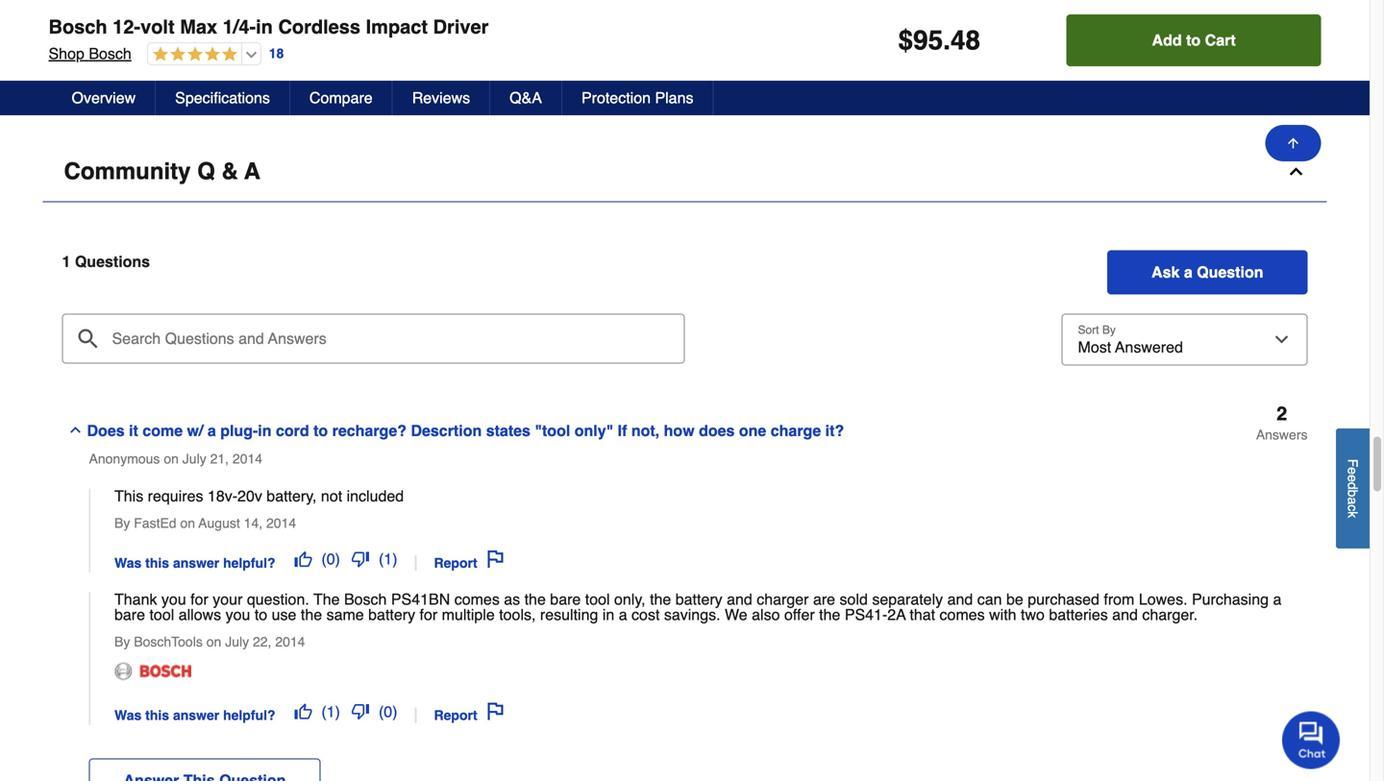 Task type: vqa. For each thing, say whether or not it's contained in the screenshot.
the bottom flag image
yes



Task type: locate. For each thing, give the bounding box(es) containing it.
) left thumb down image
[[335, 703, 340, 721]]

report inside fasted's answer on august 14, 2014 element
[[434, 556, 478, 571]]

2 this from the top
[[145, 708, 169, 724]]

1 report button from the top
[[428, 543, 510, 573]]

( 1 ) inside fasted's answer on august 14, 2014 element
[[379, 551, 398, 568]]

1 left questions in the left of the page
[[62, 253, 71, 271]]

helpful? inside boschtools's answer on july 22, 2014 element
[[223, 708, 275, 724]]

) right thumb down icon
[[392, 551, 398, 568]]

by down this
[[114, 516, 130, 531]]

0 vertical spatial july
[[182, 452, 206, 467]]

2 vertical spatial 1
[[327, 703, 335, 721]]

bosch inside thank you for your question. the bosch ps41bn comes as the bare tool only, the battery and charger are sold separately and can be purchased from lowes. purchasing a bare tool allows you to use the same battery for multiple tools, resulting in a cost savings. we also offer the ps41-2a that comes with two batteries and charger.
[[344, 591, 387, 609]]

and
[[481, 5, 507, 23], [727, 591, 753, 609], [948, 591, 973, 609], [1113, 606, 1138, 624]]

it
[[129, 422, 138, 440]]

powerful
[[679, 5, 737, 23]]

( 1 ) right thumb up icon
[[322, 703, 340, 721]]

included
[[347, 488, 404, 505]]

by
[[114, 516, 130, 531], [114, 635, 130, 650]]

1 right thumb up icon
[[327, 703, 335, 721]]

to left use
[[255, 606, 268, 624]]

helpful? for ( 0 )
[[223, 556, 275, 571]]

only"
[[575, 422, 614, 440]]

this inside fasted's answer on august 14, 2014 element
[[145, 556, 169, 571]]

1 horizontal spatial on
[[180, 516, 195, 531]]

bosch
[[49, 16, 107, 38], [89, 45, 132, 63], [344, 591, 387, 609]]

july left 21,
[[182, 452, 206, 467]]

such
[[511, 5, 544, 23]]

was down boschtools image
[[114, 708, 142, 724]]

( right thumb down icon
[[379, 551, 384, 568]]

(
[[322, 551, 327, 568], [379, 551, 384, 568], [322, 703, 327, 721], [379, 703, 384, 721]]

not,
[[632, 422, 660, 440]]

battery,
[[267, 488, 317, 505]]

on for requires
[[180, 516, 195, 531]]

) right thumb down image
[[392, 703, 398, 721]]

answer down boschtools image
[[173, 708, 219, 724]]

was this answer helpful? down boschtools image
[[114, 708, 279, 724]]

$ 95 . 48
[[899, 25, 981, 56]]

by up boschtools image
[[114, 635, 130, 650]]

2 horizontal spatial 1
[[384, 551, 392, 568]]

for left multiple
[[420, 606, 438, 624]]

2014 inside fasted's answer on august 14, 2014 element
[[266, 516, 296, 531]]

screws
[[429, 5, 477, 23]]

1 was from the top
[[114, 556, 142, 571]]

questions
[[75, 253, 150, 271]]

1 vertical spatial 0
[[384, 703, 392, 721]]

1 vertical spatial july
[[225, 635, 249, 650]]

compare button
[[290, 81, 393, 115]]

0 horizontal spatial july
[[182, 452, 206, 467]]

was
[[114, 556, 142, 571], [114, 708, 142, 724]]

helpful? inside fasted's answer on august 14, 2014 element
[[223, 556, 275, 571]]

answer for ( 0 )
[[173, 556, 219, 571]]

0 horizontal spatial on
[[164, 452, 179, 467]]

0 horizontal spatial to
[[255, 606, 268, 624]]

bosch up shop
[[49, 16, 107, 38]]

flag image
[[487, 551, 504, 568], [487, 704, 504, 721]]

( right thumb down image
[[379, 703, 384, 721]]

0 right thumb down image
[[384, 703, 392, 721]]

you right "allows"
[[226, 606, 250, 624]]

1 horizontal spatial battery
[[676, 591, 723, 609]]

arrow up image
[[1286, 136, 1301, 151]]

bare up boschtools
[[114, 606, 145, 624]]

0 vertical spatial report button
[[428, 543, 510, 573]]

protection plans
[[582, 89, 694, 107]]

1 vertical spatial helpful?
[[223, 708, 275, 724]]

on down "allows"
[[206, 635, 221, 650]]

( 1 ) right thumb down icon
[[379, 551, 398, 568]]

48
[[951, 25, 981, 56]]

2 flag image from the top
[[487, 704, 504, 721]]

overview button
[[52, 81, 156, 115]]

1 horizontal spatial 1
[[327, 703, 335, 721]]

2014 right 21,
[[233, 452, 263, 467]]

you right thank
[[161, 591, 186, 609]]

for left 'your'
[[191, 591, 208, 609]]

report button down multiple
[[428, 696, 510, 726]]

shop
[[49, 45, 84, 63]]

on down requires
[[180, 516, 195, 531]]

volt
[[140, 16, 175, 38]]

on
[[164, 452, 179, 467], [180, 516, 195, 531], [206, 635, 221, 650]]

charger
[[757, 591, 809, 609]]

12-
[[113, 16, 140, 38]]

batteries
[[1049, 606, 1108, 624]]

lowes.
[[1139, 591, 1188, 609]]

report button
[[428, 543, 510, 573], [428, 696, 510, 726]]

comes
[[455, 591, 500, 609], [940, 606, 985, 624]]

on down come
[[164, 452, 179, 467]]

1 vertical spatial bosch
[[89, 45, 132, 63]]

report for ( 1 )
[[434, 556, 478, 571]]

was this answer helpful? down by fasted on august 14, 2014
[[114, 556, 279, 571]]

be
[[1007, 591, 1024, 609]]

community q & a button
[[43, 142, 1327, 203]]

report button for ( 0 )
[[428, 696, 510, 726]]

0 vertical spatial on
[[164, 452, 179, 467]]

bare right tools,
[[550, 591, 581, 609]]

you
[[161, 591, 186, 609], [226, 606, 250, 624]]

was for ( 1 )
[[114, 708, 142, 724]]

f e e d b a c k
[[1346, 459, 1361, 518]]

1 right thumb down icon
[[384, 551, 392, 568]]

18v
[[614, 5, 639, 23]]

cord
[[276, 422, 309, 440]]

this for ( 0 )
[[145, 556, 169, 571]]

august
[[199, 516, 240, 531]]

0 vertical spatial 1
[[62, 253, 71, 271]]

battery
[[676, 591, 723, 609], [368, 606, 415, 624]]

1 helpful? from the top
[[223, 556, 275, 571]]

1 horizontal spatial for
[[420, 606, 438, 624]]

was this answer helpful? inside fasted's answer on august 14, 2014 element
[[114, 556, 279, 571]]

bosch right the
[[344, 591, 387, 609]]

1 report from the top
[[434, 556, 478, 571]]

2014 down use
[[275, 635, 305, 650]]

answer inside fasted's answer on august 14, 2014 element
[[173, 556, 219, 571]]

thumb up image
[[295, 704, 312, 721]]

0 vertical spatial ( 1 )
[[379, 551, 398, 568]]

0 vertical spatial ( 0 )
[[322, 551, 340, 568]]

and left lowes.
[[1113, 606, 1138, 624]]

( 0 ) for thumb up image
[[322, 551, 340, 568]]

in left cost in the bottom of the page
[[603, 606, 615, 624]]

comes right that
[[940, 606, 985, 624]]

1 vertical spatial on
[[180, 516, 195, 531]]

ask a question button
[[1108, 251, 1308, 295]]

( right thumb up image
[[322, 551, 327, 568]]

( 1 )
[[379, 551, 398, 568], [322, 703, 340, 721]]

this inside boschtools's answer on july 22, 2014 element
[[145, 708, 169, 724]]

was up thank
[[114, 556, 142, 571]]

battery right same
[[368, 606, 415, 624]]

answer inside boschtools's answer on july 22, 2014 element
[[173, 708, 219, 724]]

e up 'b'
[[1346, 475, 1361, 482]]

2 vertical spatial 2014
[[275, 635, 305, 650]]

tool
[[585, 591, 610, 609], [149, 606, 174, 624]]

same
[[327, 606, 364, 624]]

anonymous's question on july 21, 2014 element
[[62, 403, 1308, 782]]

your
[[213, 591, 243, 609]]

not
[[321, 488, 342, 505]]

0 right thumb up image
[[327, 551, 335, 568]]

1/4-
[[223, 16, 256, 38]]

1 answer from the top
[[173, 556, 219, 571]]

2 e from the top
[[1346, 475, 1361, 482]]

1 horizontal spatial bare
[[550, 591, 581, 609]]

bare
[[550, 591, 581, 609], [114, 606, 145, 624]]

in up 18
[[256, 16, 273, 38]]

helpful? left thumb up icon
[[223, 708, 275, 724]]

the left 18v
[[588, 5, 610, 23]]

2 horizontal spatial to
[[1187, 31, 1201, 49]]

1 horizontal spatial 0
[[384, 703, 392, 721]]

) for thumb up image
[[335, 551, 340, 568]]

0 for thumb up image
[[327, 551, 335, 568]]

( 0 ) inside boschtools's answer on july 22, 2014 element
[[379, 703, 398, 721]]

tool left only,
[[585, 591, 610, 609]]

1
[[62, 253, 71, 271], [384, 551, 392, 568], [327, 703, 335, 721]]

was for ( 0 )
[[114, 556, 142, 571]]

0 horizontal spatial 1
[[62, 253, 71, 271]]

shop bosch
[[49, 45, 132, 63]]

in left cord at the bottom of the page
[[258, 422, 272, 440]]

( 1 ) inside boschtools's answer on july 22, 2014 element
[[322, 703, 340, 721]]

14,
[[244, 516, 263, 531]]

( right thumb up icon
[[322, 703, 327, 721]]

( 1 ) for thumb down icon
[[379, 551, 398, 568]]

1 vertical spatial to
[[314, 422, 328, 440]]

answer down by fasted on august 14, 2014
[[173, 556, 219, 571]]

1 vertical spatial in
[[258, 422, 272, 440]]

( 0 ) for thumb down image
[[379, 703, 398, 721]]

1 vertical spatial report
[[434, 708, 478, 724]]

report button up multiple
[[428, 543, 510, 573]]

flag image inside boschtools's answer on july 22, 2014 element
[[487, 704, 504, 721]]

to right add
[[1187, 31, 1201, 49]]

) for thumb down image
[[392, 703, 398, 721]]

was this answer helpful? inside boschtools's answer on july 22, 2014 element
[[114, 708, 279, 724]]

this down boschtools image
[[145, 708, 169, 724]]

to right cord at the bottom of the page
[[314, 422, 328, 440]]

2 helpful? from the top
[[223, 708, 275, 724]]

) left thumb down icon
[[335, 551, 340, 568]]

battery left "we"
[[676, 591, 723, 609]]

was inside fasted's answer on august 14, 2014 element
[[114, 556, 142, 571]]

0 vertical spatial was this answer helpful?
[[114, 556, 279, 571]]

add
[[1152, 31, 1182, 49]]

0 vertical spatial answer
[[173, 556, 219, 571]]

( 0 ) right thumb up image
[[322, 551, 340, 568]]

2 report button from the top
[[428, 696, 510, 726]]

1 vertical spatial 1
[[384, 551, 392, 568]]

1 horizontal spatial comes
[[940, 606, 985, 624]]

2014 inside boschtools's answer on july 22, 2014 element
[[275, 635, 305, 650]]

$
[[899, 25, 914, 56]]

thank you for your question. the bosch ps41bn comes as the bare tool only, the battery and charger are sold separately and can be purchased from lowes. purchasing a bare tool allows you to use the same battery for multiple tools, resulting in a cost savings. we also offer the ps41-2a that comes with two batteries and charger.
[[114, 591, 1282, 624]]

1 vertical spatial report button
[[428, 696, 510, 726]]

a right w/
[[208, 422, 216, 440]]

report inside boschtools's answer on july 22, 2014 element
[[434, 708, 478, 724]]

does it come w/ a plug-in cord to recharge? descrtion states "tool only" if not, how does one charge it? button
[[62, 404, 1059, 444]]

( for thumb up image
[[322, 551, 327, 568]]

0 horizontal spatial bare
[[114, 606, 145, 624]]

report button for ( 1 )
[[428, 543, 510, 573]]

2 report from the top
[[434, 708, 478, 724]]

boschtools's answer on july 22, 2014 element
[[89, 591, 1308, 726]]

report right thumb down image
[[434, 708, 478, 724]]

2 was from the top
[[114, 708, 142, 724]]

by inside fasted's answer on august 14, 2014 element
[[114, 516, 130, 531]]

1 vertical spatial by
[[114, 635, 130, 650]]

bosch down "12-" at the left
[[89, 45, 132, 63]]

1 vertical spatial this
[[145, 708, 169, 724]]

1 vertical spatial 2014
[[266, 516, 296, 531]]

1 vertical spatial was
[[114, 708, 142, 724]]

1 vertical spatial was this answer helpful?
[[114, 708, 279, 724]]

only,
[[614, 591, 646, 609]]

1 flag image from the top
[[487, 551, 504, 568]]

2 vertical spatial on
[[206, 635, 221, 650]]

helpful?
[[223, 556, 275, 571], [223, 708, 275, 724]]

come
[[143, 422, 183, 440]]

thumb up image
[[295, 551, 312, 568]]

max
[[180, 16, 217, 38]]

0 vertical spatial helpful?
[[223, 556, 275, 571]]

1 vertical spatial answer
[[173, 708, 219, 724]]

the right as
[[525, 591, 546, 609]]

1 by from the top
[[114, 516, 130, 531]]

july left 22,
[[225, 635, 249, 650]]

a
[[244, 158, 261, 185]]

) for thumb up icon
[[335, 703, 340, 721]]

2 by from the top
[[114, 635, 130, 650]]

( 0 )
[[322, 551, 340, 568], [379, 703, 398, 721]]

2 vertical spatial to
[[255, 606, 268, 624]]

0 vertical spatial flag image
[[487, 551, 504, 568]]

report up ps41bn at the left bottom of the page
[[434, 556, 478, 571]]

1 horizontal spatial tool
[[585, 591, 610, 609]]

chevron up image
[[1287, 162, 1306, 181]]

flag image inside fasted's answer on august 14, 2014 element
[[487, 551, 504, 568]]

the right only,
[[650, 591, 671, 609]]

in
[[256, 16, 273, 38], [258, 422, 272, 440], [603, 606, 615, 624]]

18
[[269, 46, 284, 61]]

offer
[[785, 606, 815, 624]]

0 vertical spatial by
[[114, 516, 130, 531]]

2 answers element
[[1257, 403, 1308, 443]]

( 0 ) inside fasted's answer on august 14, 2014 element
[[322, 551, 340, 568]]

1 for thumb up icon
[[327, 703, 335, 721]]

2 vertical spatial in
[[603, 606, 615, 624]]

ps41bn
[[391, 591, 450, 609]]

k
[[1346, 512, 1361, 518]]

f
[[1346, 459, 1361, 467]]

report button inside boschtools's answer on july 22, 2014 element
[[428, 696, 510, 726]]

report button inside fasted's answer on august 14, 2014 element
[[428, 543, 510, 573]]

1 horizontal spatial july
[[225, 635, 249, 650]]

1 vertical spatial flag image
[[487, 704, 504, 721]]

e up d
[[1346, 467, 1361, 475]]

comes left as
[[455, 591, 500, 609]]

by inside boschtools's answer on july 22, 2014 element
[[114, 635, 130, 650]]

2 was this answer helpful? from the top
[[114, 708, 279, 724]]

helpful? down "14,"
[[223, 556, 275, 571]]

2
[[1277, 403, 1288, 425]]

this down fasted
[[145, 556, 169, 571]]

2 horizontal spatial on
[[206, 635, 221, 650]]

0 horizontal spatial ( 0 )
[[322, 551, 340, 568]]

0 vertical spatial 0
[[327, 551, 335, 568]]

1 horizontal spatial ( 1 )
[[379, 551, 398, 568]]

( 1 ) for thumb up icon
[[322, 703, 340, 721]]

cart
[[1205, 31, 1236, 49]]

a left cost in the bottom of the page
[[619, 606, 628, 624]]

2 answer from the top
[[173, 708, 219, 724]]

2014
[[233, 452, 263, 467], [266, 516, 296, 531], [275, 635, 305, 650]]

overview
[[72, 89, 136, 107]]

1 this from the top
[[145, 556, 169, 571]]

1 vertical spatial ( 0 )
[[379, 703, 398, 721]]

was inside boschtools's answer on july 22, 2014 element
[[114, 708, 142, 724]]

we
[[725, 606, 748, 624]]

( 0 ) right thumb down image
[[379, 703, 398, 721]]

0 vertical spatial this
[[145, 556, 169, 571]]

0 horizontal spatial ( 1 )
[[322, 703, 340, 721]]

0 vertical spatial to
[[1187, 31, 1201, 49]]

was this answer helpful? for ( 1 )
[[114, 708, 279, 724]]

1 horizontal spatial ( 0 )
[[379, 703, 398, 721]]

0 vertical spatial was
[[114, 556, 142, 571]]

1 was this answer helpful? from the top
[[114, 556, 279, 571]]

the
[[588, 5, 610, 23], [525, 591, 546, 609], [650, 591, 671, 609], [301, 606, 322, 624], [819, 606, 841, 624]]

report
[[434, 556, 478, 571], [434, 708, 478, 724]]

2014 right "14,"
[[266, 516, 296, 531]]

2 vertical spatial bosch
[[344, 591, 387, 609]]

0 horizontal spatial 0
[[327, 551, 335, 568]]

july
[[182, 452, 206, 467], [225, 635, 249, 650]]

0 vertical spatial report
[[434, 556, 478, 571]]

a right ask
[[1184, 264, 1193, 281]]

resulting
[[540, 606, 598, 624]]

( for thumb down icon
[[379, 551, 384, 568]]

tool up boschtools
[[149, 606, 174, 624]]

1 vertical spatial ( 1 )
[[322, 703, 340, 721]]



Task type: describe. For each thing, give the bounding box(es) containing it.
if
[[618, 422, 627, 440]]

answer for ( 1 )
[[173, 708, 219, 724]]

that
[[910, 606, 936, 624]]

ps41-
[[845, 606, 888, 624]]

question
[[1197, 264, 1264, 281]]

0 vertical spatial in
[[256, 16, 273, 38]]

1 inside "1 questions ask a question"
[[62, 253, 71, 271]]

one
[[739, 422, 767, 440]]

helpful? for ( 1 )
[[223, 708, 275, 724]]

compare
[[310, 89, 373, 107]]

it?
[[826, 422, 844, 440]]

and left charger
[[727, 591, 753, 609]]

this
[[114, 488, 143, 505]]

1 horizontal spatial to
[[314, 422, 328, 440]]

states
[[486, 422, 531, 440]]

Search Questions and Answers text field
[[62, 314, 685, 364]]

so
[[658, 5, 675, 23]]

0 horizontal spatial tool
[[149, 606, 174, 624]]

charge
[[771, 422, 821, 440]]

purchased
[[1028, 591, 1100, 609]]

w/
[[187, 422, 203, 440]]

flag image for ( 1 )
[[487, 551, 504, 568]]

d
[[1346, 482, 1361, 490]]

also
[[752, 606, 780, 624]]

0 horizontal spatial you
[[161, 591, 186, 609]]

this requires 18v-20v battery, not included
[[114, 488, 404, 505]]

as
[[504, 591, 520, 609]]

on for you
[[206, 635, 221, 650]]

boschtools
[[134, 635, 203, 650]]

community
[[64, 158, 191, 185]]

i
[[741, 5, 746, 23]]

are
[[813, 591, 836, 609]]

a up k
[[1346, 497, 1361, 505]]

recharge?
[[332, 422, 407, 440]]

0 vertical spatial bosch
[[49, 16, 107, 38]]

95
[[914, 25, 943, 56]]

separately
[[872, 591, 943, 609]]

( for thumb up icon
[[322, 703, 327, 721]]

allows
[[179, 606, 221, 624]]

fasted
[[134, 516, 177, 531]]

plans
[[655, 89, 694, 107]]

( for thumb down image
[[379, 703, 384, 721]]

thumb down image
[[352, 704, 369, 721]]

protection
[[582, 89, 651, 107]]

the right use
[[301, 606, 322, 624]]

requires
[[148, 488, 203, 505]]

22,
[[253, 635, 272, 650]]

2a
[[888, 606, 906, 624]]

te...
[[750, 5, 775, 23]]

chat invite button image
[[1283, 711, 1341, 770]]

purchasing
[[1192, 591, 1269, 609]]

savings.
[[664, 606, 721, 624]]

anonymous
[[89, 452, 160, 467]]

18v-
[[208, 488, 238, 505]]

2 answers
[[1257, 403, 1308, 443]]

does it come w/ a plug-in cord to recharge? descrtion states "tool only" if not, how does one charge it?
[[87, 422, 844, 440]]

cost
[[632, 606, 660, 624]]

20v
[[238, 488, 262, 505]]

community q & a
[[64, 158, 261, 185]]

) for thumb down icon
[[392, 551, 398, 568]]

and left the such at the left
[[481, 5, 507, 23]]

"tool
[[535, 422, 570, 440]]

0 horizontal spatial for
[[191, 591, 208, 609]]

0 for thumb down image
[[384, 703, 392, 721]]

descrtion
[[411, 422, 482, 440]]

the
[[314, 591, 340, 609]]

by for this requires 18v-20v battery, not included
[[114, 516, 130, 531]]

answers
[[1257, 428, 1308, 443]]

and left can
[[948, 591, 973, 609]]

thank
[[114, 591, 157, 609]]

impact
[[366, 16, 428, 38]]

does
[[699, 422, 735, 440]]

sold
[[840, 591, 868, 609]]

since
[[548, 5, 584, 23]]

anonymous on july 21, 2014
[[89, 452, 263, 467]]

a right the purchasing
[[1274, 591, 1282, 609]]

charger.
[[1143, 606, 1198, 624]]

in inside thank you for your question. the bosch ps41bn comes as the bare tool only, the battery and charger are sold separately and can be purchased from lowes. purchasing a bare tool allows you to use the same battery for multiple tools, resulting in a cost savings. we also offer the ps41-2a that comes with two batteries and charger.
[[603, 606, 615, 624]]

21,
[[210, 452, 229, 467]]

add to cart button
[[1067, 14, 1322, 66]]

2014 for battery,
[[266, 516, 296, 531]]

by fasted on august 14, 2014
[[114, 516, 296, 531]]

fasted's answer on august 14, 2014 element
[[89, 488, 1308, 573]]

in inside button
[[258, 422, 272, 440]]

report for ( 0 )
[[434, 708, 478, 724]]

flag image for ( 0 )
[[487, 704, 504, 721]]

reviews button
[[393, 81, 491, 115]]

1 questions ask a question
[[62, 253, 1264, 281]]

multiple
[[442, 606, 495, 624]]

by boschtools on july 22, 2014
[[114, 635, 305, 650]]

plug-
[[220, 422, 258, 440]]

driver
[[433, 16, 489, 38]]

b
[[1346, 490, 1361, 497]]

this for ( 1 )
[[145, 708, 169, 724]]

chevron up image
[[68, 423, 83, 438]]

2014 for question.
[[275, 635, 305, 650]]

to inside thank you for your question. the bosch ps41bn comes as the bare tool only, the battery and charger are sold separately and can be purchased from lowes. purchasing a bare tool allows you to use the same battery for multiple tools, resulting in a cost savings. we also offer the ps41-2a that comes with two batteries and charger.
[[255, 606, 268, 624]]

1 e from the top
[[1346, 467, 1361, 475]]

1 horizontal spatial you
[[226, 606, 250, 624]]

0 horizontal spatial comes
[[455, 591, 500, 609]]

specifications button
[[156, 81, 290, 115]]

.
[[943, 25, 951, 56]]

0 vertical spatial 2014
[[233, 452, 263, 467]]

boschtools image
[[114, 661, 191, 684]]

1 for thumb down icon
[[384, 551, 392, 568]]

protection plans button
[[562, 81, 714, 115]]

bosch 12-volt max 1/4-in cordless impact driver
[[49, 16, 489, 38]]

is
[[643, 5, 654, 23]]

q
[[197, 158, 215, 185]]

by for thank you for your question. the bosch ps41bn comes as the bare tool only, the battery and charger are sold separately and can be purchased from lowes. purchasing a bare tool allows you to use the same battery for multiple tools, resulting in a cost savings. we also offer the ps41-2a that comes with two batteries and charger.
[[114, 635, 130, 650]]

thumb down image
[[352, 551, 369, 568]]

ask
[[1152, 264, 1180, 281]]

0 horizontal spatial battery
[[368, 606, 415, 624]]

small
[[389, 5, 425, 23]]

the right offer
[[819, 606, 841, 624]]

a inside "1 questions ask a question"
[[1184, 264, 1193, 281]]

cordless
[[278, 16, 361, 38]]

4.8 stars image
[[148, 46, 237, 64]]

question.
[[247, 591, 309, 609]]

was this answer helpful? for ( 0 )
[[114, 556, 279, 571]]

add to cart
[[1152, 31, 1236, 49]]



